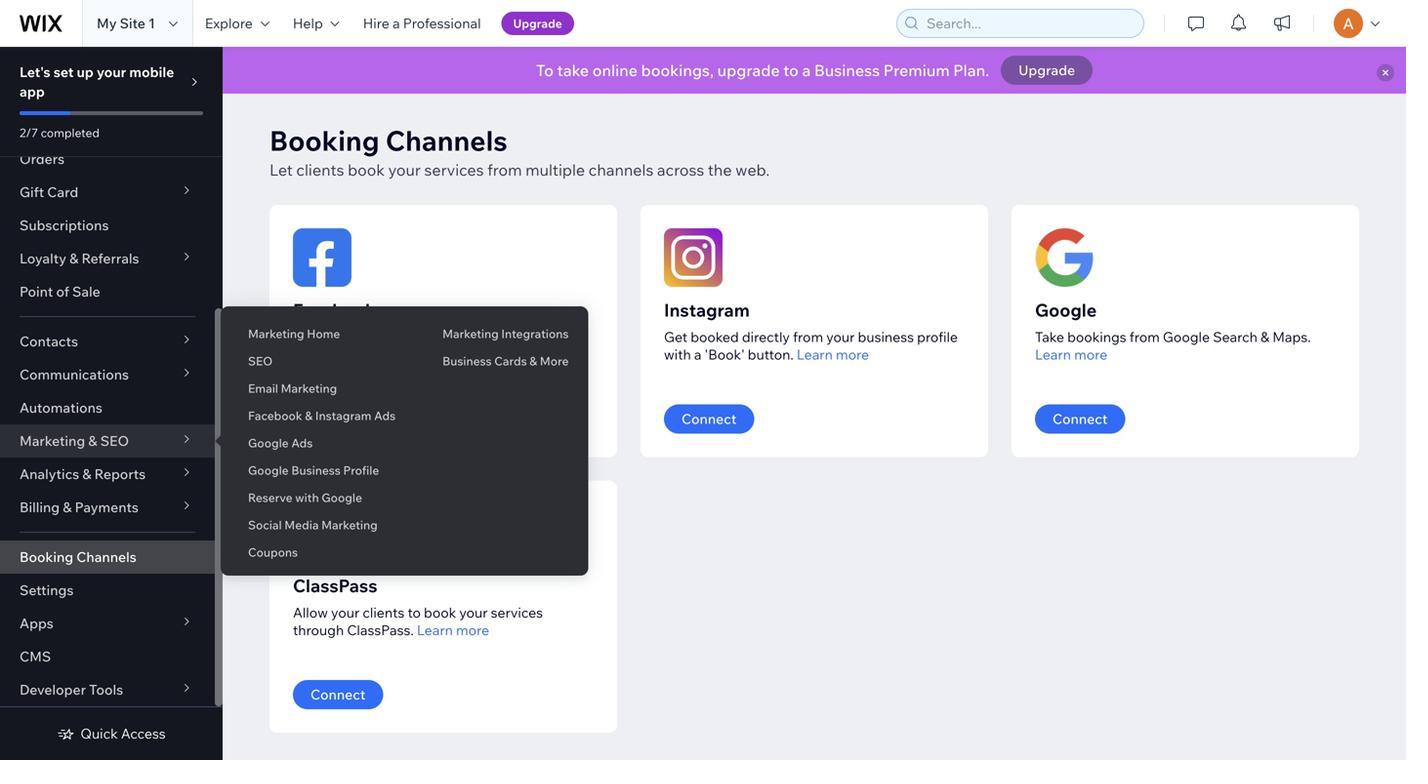 Task type: describe. For each thing, give the bounding box(es) containing it.
to inside alert
[[784, 61, 799, 80]]

seo link
[[221, 345, 415, 378]]

cms
[[20, 649, 51, 666]]

business cards & more
[[443, 354, 569, 369]]

connect for google
[[1053, 411, 1108, 428]]

marketing for marketing & seo
[[20, 433, 85, 450]]

from for get booked directly from your business page with a 'book' button.
[[422, 329, 452, 346]]

cards
[[495, 354, 527, 369]]

business cards & more link
[[415, 345, 589, 378]]

0 vertical spatial upgrade button
[[502, 12, 574, 35]]

quick access button
[[57, 726, 166, 743]]

point of sale
[[20, 283, 100, 300]]

card
[[47, 184, 78, 201]]

booking for booking channels let clients book your services from multiple channels across the web.
[[270, 124, 380, 158]]

bookings,
[[641, 61, 714, 80]]

booked for instagram
[[691, 329, 739, 346]]

upgrade button inside alert
[[1001, 56, 1093, 85]]

developer tools button
[[0, 674, 215, 707]]

marketing home
[[248, 327, 340, 341]]

reserve
[[248, 491, 293, 506]]

billing
[[20, 499, 60, 516]]

google for google ads
[[248, 436, 289, 451]]

marketing home link
[[221, 317, 415, 351]]

0 vertical spatial instagram
[[664, 299, 750, 321]]

of
[[56, 283, 69, 300]]

& left more
[[530, 354, 537, 369]]

app
[[20, 83, 45, 100]]

developer tools
[[20, 682, 123, 699]]

connect for classpass
[[311, 687, 366, 704]]

referrals
[[82, 250, 139, 267]]

google ads
[[248, 436, 313, 451]]

learn more for classpass
[[417, 622, 489, 639]]

across
[[657, 160, 705, 180]]

profile
[[917, 329, 958, 346]]

get booked directly from your business profile with a 'book' button.
[[664, 329, 958, 363]]

upgrade
[[718, 61, 780, 80]]

premium
[[884, 61, 950, 80]]

web.
[[736, 160, 770, 180]]

book for channels
[[348, 160, 385, 180]]

'book' for instagram
[[705, 346, 745, 363]]

google ads link
[[221, 427, 415, 460]]

take
[[557, 61, 589, 80]]

let's
[[20, 63, 50, 81]]

with inside reserve with google "link"
[[295, 491, 319, 506]]

social media marketing
[[248, 518, 378, 533]]

book for your
[[424, 605, 456, 622]]

from for get booked directly from your business profile with a 'book' button.
[[793, 329, 824, 346]]

booked for facebook
[[320, 329, 368, 346]]

coupons
[[248, 546, 298, 560]]

coupons link
[[221, 536, 415, 570]]

channels
[[589, 160, 654, 180]]

orders
[[20, 150, 65, 168]]

integrations
[[502, 327, 569, 341]]

2/7 completed
[[20, 126, 100, 140]]

& for marketing & seo
[[88, 433, 97, 450]]

more inside 'google take bookings from google search & maps. learn more'
[[1075, 346, 1108, 363]]

more for facebook
[[465, 346, 498, 363]]

marketing for marketing integrations
[[443, 327, 499, 341]]

business for instagram
[[858, 329, 914, 346]]

more for instagram
[[836, 346, 869, 363]]

marketing & seo
[[20, 433, 129, 450]]

orders link
[[0, 143, 215, 176]]

let
[[270, 160, 293, 180]]

& inside 'google take bookings from google search & maps. learn more'
[[1261, 329, 1270, 346]]

clients inside the 'allow your clients to book your services through classpass.'
[[363, 605, 405, 622]]

booking channels
[[20, 549, 137, 566]]

with for facebook
[[293, 346, 320, 363]]

through
[[293, 622, 344, 639]]

to take online bookings, upgrade to a business premium plan.
[[536, 61, 990, 80]]

booking channels let clients book your services from multiple channels across the web.
[[270, 124, 770, 180]]

'book' for facebook
[[334, 346, 374, 363]]

& for analytics & reports
[[82, 466, 91, 483]]

to
[[536, 61, 554, 80]]

directly for facebook
[[371, 329, 419, 346]]

connect button for facebook
[[293, 405, 383, 434]]

online
[[593, 61, 638, 80]]

facebook for facebook
[[293, 299, 376, 321]]

media
[[285, 518, 319, 533]]

page
[[546, 329, 579, 346]]

facebook for facebook & instagram ads
[[248, 409, 302, 423]]

services for channels
[[424, 160, 484, 180]]

classpass.
[[347, 622, 414, 639]]

google for google business profile
[[248, 464, 289, 478]]

contacts
[[20, 333, 78, 350]]

your inside get booked directly from your business profile with a 'book' button.
[[827, 329, 855, 346]]

hire
[[363, 15, 390, 32]]

google for google take bookings from google search & maps. learn more
[[1035, 299, 1097, 321]]

allow
[[293, 605, 328, 622]]

marketing integrations link
[[415, 317, 589, 351]]

gift card
[[20, 184, 78, 201]]

search
[[1213, 329, 1258, 346]]

a inside 'get booked directly from your business page with a 'book' button.'
[[323, 346, 331, 363]]

the
[[708, 160, 732, 180]]

take
[[1035, 329, 1065, 346]]

upgrade for upgrade button inside alert
[[1019, 62, 1076, 79]]

analytics & reports
[[20, 466, 146, 483]]

connect for facebook
[[311, 411, 366, 428]]

learn inside 'google take bookings from google search & maps. learn more'
[[1035, 346, 1072, 363]]

social media marketing link
[[221, 509, 415, 542]]

sidebar element
[[0, 0, 223, 761]]

maps.
[[1273, 329, 1311, 346]]

apps button
[[0, 608, 215, 641]]

channels for booking channels let clients book your services from multiple channels across the web.
[[386, 124, 508, 158]]

more for classpass
[[456, 622, 489, 639]]

hire a professional link
[[351, 0, 493, 47]]

to take online bookings, upgrade to a business premium plan. alert
[[223, 47, 1407, 94]]

social
[[248, 518, 282, 533]]

get for instagram
[[664, 329, 688, 346]]

analytics
[[20, 466, 79, 483]]

0 vertical spatial seo
[[248, 354, 273, 369]]

connect for instagram
[[682, 411, 737, 428]]

button. for instagram
[[748, 346, 794, 363]]

hire a professional
[[363, 15, 481, 32]]

& for billing & payments
[[63, 499, 72, 516]]

to inside the 'allow your clients to book your services through classpass.'
[[408, 605, 421, 622]]

marketing integrations
[[443, 327, 569, 341]]

contacts button
[[0, 325, 215, 359]]



Task type: vqa. For each thing, say whether or not it's contained in the screenshot.
Contacts
yes



Task type: locate. For each thing, give the bounding box(es) containing it.
1 vertical spatial instagram
[[315, 409, 372, 423]]

site
[[120, 15, 145, 32]]

0 horizontal spatial to
[[408, 605, 421, 622]]

0 horizontal spatial seo
[[100, 433, 129, 450]]

2/7
[[20, 126, 38, 140]]

ads
[[374, 409, 396, 423], [291, 436, 313, 451]]

& for loyalty & referrals
[[69, 250, 78, 267]]

instagram inside the facebook & instagram ads link
[[315, 409, 372, 423]]

facebook up home
[[293, 299, 376, 321]]

1 vertical spatial business
[[443, 354, 492, 369]]

google up reserve
[[248, 464, 289, 478]]

0 vertical spatial clients
[[296, 160, 344, 180]]

email marketing link
[[221, 372, 415, 405]]

settings
[[20, 582, 74, 599]]

0 horizontal spatial get
[[293, 329, 317, 346]]

1 booked from the left
[[320, 329, 368, 346]]

business inside google business profile link
[[291, 464, 341, 478]]

google up the google business profile
[[248, 436, 289, 451]]

business inside 'get booked directly from your business page with a 'book' button.'
[[487, 329, 543, 346]]

connect button
[[293, 405, 383, 434], [664, 405, 754, 434], [1035, 405, 1126, 434], [293, 681, 383, 710]]

1 horizontal spatial seo
[[248, 354, 273, 369]]

learn more for instagram
[[797, 346, 869, 363]]

to up classpass.
[[408, 605, 421, 622]]

google left search
[[1163, 329, 1210, 346]]

booking up settings
[[20, 549, 73, 566]]

booking channels link
[[0, 541, 215, 574]]

booking inside sidebar element
[[20, 549, 73, 566]]

booked inside get booked directly from your business profile with a 'book' button.
[[691, 329, 739, 346]]

channels inside booking channels let clients book your services from multiple channels across the web.
[[386, 124, 508, 158]]

from inside 'get booked directly from your business page with a 'book' button.'
[[422, 329, 452, 346]]

clients up classpass.
[[363, 605, 405, 622]]

developer
[[20, 682, 86, 699]]

from inside booking channels let clients book your services from multiple channels across the web.
[[488, 160, 522, 180]]

your inside 'get booked directly from your business page with a 'book' button.'
[[455, 329, 484, 346]]

marketing & seo button
[[0, 425, 215, 458]]

help
[[293, 15, 323, 32]]

marketing left home
[[248, 327, 304, 341]]

'book' inside 'get booked directly from your business page with a 'book' button.'
[[334, 346, 374, 363]]

from for google take bookings from google search & maps. learn more
[[1130, 329, 1160, 346]]

learn more link for classpass
[[417, 622, 489, 640]]

booked
[[320, 329, 368, 346], [691, 329, 739, 346]]

booking
[[270, 124, 380, 158], [20, 549, 73, 566]]

0 vertical spatial booking
[[270, 124, 380, 158]]

learn more link for facebook
[[426, 346, 498, 364]]

google take bookings from google search & maps. learn more
[[1035, 299, 1311, 363]]

0 horizontal spatial business
[[291, 464, 341, 478]]

1 horizontal spatial upgrade button
[[1001, 56, 1093, 85]]

mobile
[[129, 63, 174, 81]]

with for instagram
[[664, 346, 691, 363]]

1 'book' from the left
[[334, 346, 374, 363]]

button.
[[377, 346, 423, 363], [748, 346, 794, 363]]

1 vertical spatial ads
[[291, 436, 313, 451]]

2 directly from the left
[[742, 329, 790, 346]]

learn more
[[426, 346, 498, 363], [797, 346, 869, 363], [417, 622, 489, 639]]

1 horizontal spatial ads
[[374, 409, 396, 423]]

book inside booking channels let clients book your services from multiple channels across the web.
[[348, 160, 385, 180]]

reserve with google link
[[221, 482, 415, 515]]

0 horizontal spatial business
[[487, 329, 543, 346]]

get for facebook
[[293, 329, 317, 346]]

marketing inside marketing home "link"
[[248, 327, 304, 341]]

marketing down reserve with google "link"
[[322, 518, 378, 533]]

upgrade for the top upgrade button
[[513, 16, 562, 31]]

business left "premium"
[[815, 61, 880, 80]]

upgrade down search... field
[[1019, 62, 1076, 79]]

1 business from the left
[[487, 329, 543, 346]]

1 horizontal spatial button.
[[748, 346, 794, 363]]

upgrade inside alert
[[1019, 62, 1076, 79]]

button. inside 'get booked directly from your business page with a 'book' button.'
[[377, 346, 423, 363]]

professional
[[403, 15, 481, 32]]

get
[[293, 329, 317, 346], [664, 329, 688, 346]]

marketing up business cards & more link
[[443, 327, 499, 341]]

1 horizontal spatial business
[[443, 354, 492, 369]]

allow your clients to book your services through classpass.
[[293, 605, 543, 639]]

0 horizontal spatial upgrade button
[[502, 12, 574, 35]]

more
[[540, 354, 569, 369]]

1 horizontal spatial services
[[491, 605, 543, 622]]

upgrade up to on the left top of the page
[[513, 16, 562, 31]]

book inside the 'allow your clients to book your services through classpass.'
[[424, 605, 456, 622]]

facebook
[[293, 299, 376, 321], [248, 409, 302, 423]]

sale
[[72, 283, 100, 300]]

my site 1
[[97, 15, 155, 32]]

& right billing
[[63, 499, 72, 516]]

business inside business cards & more link
[[443, 354, 492, 369]]

0 vertical spatial ads
[[374, 409, 396, 423]]

instagram
[[664, 299, 750, 321], [315, 409, 372, 423]]

booking up let
[[270, 124, 380, 158]]

reports
[[94, 466, 146, 483]]

google business profile link
[[221, 454, 415, 487]]

booking for booking channels
[[20, 549, 73, 566]]

1 vertical spatial services
[[491, 605, 543, 622]]

1 horizontal spatial business
[[858, 329, 914, 346]]

2 horizontal spatial business
[[815, 61, 880, 80]]

my
[[97, 15, 117, 32]]

& left maps.
[[1261, 329, 1270, 346]]

0 horizontal spatial ads
[[291, 436, 313, 451]]

0 horizontal spatial upgrade
[[513, 16, 562, 31]]

loyalty
[[20, 250, 66, 267]]

marketing up the facebook & instagram ads link
[[281, 381, 337, 396]]

1 vertical spatial channels
[[76, 549, 137, 566]]

a
[[393, 15, 400, 32], [802, 61, 811, 80], [323, 346, 331, 363], [694, 346, 702, 363]]

quick
[[80, 726, 118, 743]]

0 horizontal spatial services
[[424, 160, 484, 180]]

google up 'take'
[[1035, 299, 1097, 321]]

0 horizontal spatial book
[[348, 160, 385, 180]]

connect button for google
[[1035, 405, 1126, 434]]

channels inside sidebar element
[[76, 549, 137, 566]]

from inside 'google take bookings from google search & maps. learn more'
[[1130, 329, 1160, 346]]

seo up the reports
[[100, 433, 129, 450]]

0 horizontal spatial booking
[[20, 549, 73, 566]]

upgrade button up to on the left top of the page
[[502, 12, 574, 35]]

learn for facebook
[[426, 346, 462, 363]]

1 vertical spatial book
[[424, 605, 456, 622]]

0 vertical spatial upgrade
[[513, 16, 562, 31]]

0 vertical spatial to
[[784, 61, 799, 80]]

marketing inside the marketing & seo popup button
[[20, 433, 85, 450]]

1 get from the left
[[293, 329, 317, 346]]

seo up email
[[248, 354, 273, 369]]

business left cards
[[443, 354, 492, 369]]

communications button
[[0, 359, 215, 392]]

0 horizontal spatial booked
[[320, 329, 368, 346]]

0 horizontal spatial instagram
[[315, 409, 372, 423]]

0 horizontal spatial channels
[[76, 549, 137, 566]]

business inside get booked directly from your business profile with a 'book' button.
[[858, 329, 914, 346]]

& right the loyalty
[[69, 250, 78, 267]]

booking inside booking channels let clients book your services from multiple channels across the web.
[[270, 124, 380, 158]]

1 vertical spatial upgrade button
[[1001, 56, 1093, 85]]

business up cards
[[487, 329, 543, 346]]

completed
[[41, 126, 100, 140]]

1 horizontal spatial directly
[[742, 329, 790, 346]]

clients right let
[[296, 160, 344, 180]]

facebook & instagram ads link
[[221, 400, 415, 433]]

1 horizontal spatial get
[[664, 329, 688, 346]]

loyalty & referrals
[[20, 250, 139, 267]]

services
[[424, 160, 484, 180], [491, 605, 543, 622]]

a inside alert
[[802, 61, 811, 80]]

gift
[[20, 184, 44, 201]]

2 'book' from the left
[[705, 346, 745, 363]]

your inside booking channels let clients book your services from multiple channels across the web.
[[388, 160, 421, 180]]

1 horizontal spatial channels
[[386, 124, 508, 158]]

learn more link for instagram
[[797, 346, 869, 364]]

2 button. from the left
[[748, 346, 794, 363]]

& down email marketing link
[[305, 409, 313, 423]]

bookings
[[1068, 329, 1127, 346]]

communications
[[20, 366, 129, 383]]

up
[[77, 63, 94, 81]]

learn more link for google
[[1035, 346, 1108, 364]]

automations link
[[0, 392, 215, 425]]

learn more link
[[426, 346, 498, 364], [797, 346, 869, 364], [1035, 346, 1108, 364], [417, 622, 489, 640]]

marketing inside 'social media marketing' link
[[322, 518, 378, 533]]

get inside get booked directly from your business profile with a 'book' button.
[[664, 329, 688, 346]]

tools
[[89, 682, 123, 699]]

business for facebook
[[487, 329, 543, 346]]

quick access
[[80, 726, 166, 743]]

business
[[815, 61, 880, 80], [443, 354, 492, 369], [291, 464, 341, 478]]

1 vertical spatial seo
[[100, 433, 129, 450]]

2 vertical spatial business
[[291, 464, 341, 478]]

0 horizontal spatial clients
[[296, 160, 344, 180]]

0 horizontal spatial 'book'
[[334, 346, 374, 363]]

1 horizontal spatial to
[[784, 61, 799, 80]]

1 vertical spatial facebook
[[248, 409, 302, 423]]

cms link
[[0, 641, 215, 674]]

&
[[69, 250, 78, 267], [1261, 329, 1270, 346], [530, 354, 537, 369], [305, 409, 313, 423], [88, 433, 97, 450], [82, 466, 91, 483], [63, 499, 72, 516]]

1 vertical spatial upgrade
[[1019, 62, 1076, 79]]

from inside get booked directly from your business profile with a 'book' button.
[[793, 329, 824, 346]]

& inside "dropdown button"
[[63, 499, 72, 516]]

1 horizontal spatial clients
[[363, 605, 405, 622]]

marketing inside marketing integrations link
[[443, 327, 499, 341]]

directly for instagram
[[742, 329, 790, 346]]

learn for instagram
[[797, 346, 833, 363]]

upgrade button down search... field
[[1001, 56, 1093, 85]]

'book' inside get booked directly from your business profile with a 'book' button.
[[705, 346, 745, 363]]

0 vertical spatial facebook
[[293, 299, 376, 321]]

0 vertical spatial business
[[815, 61, 880, 80]]

settings link
[[0, 574, 215, 608]]

2 business from the left
[[858, 329, 914, 346]]

with inside get booked directly from your business profile with a 'book' button.
[[664, 346, 691, 363]]

subscriptions link
[[0, 209, 215, 242]]

reserve with google
[[248, 491, 362, 506]]

google inside "link"
[[322, 491, 362, 506]]

services inside booking channels let clients book your services from multiple channels across the web.
[[424, 160, 484, 180]]

help button
[[281, 0, 351, 47]]

automations
[[20, 400, 102, 417]]

Search... field
[[921, 10, 1138, 37]]

with inside 'get booked directly from your business page with a 'book' button.'
[[293, 346, 320, 363]]

payments
[[75, 499, 139, 516]]

google down profile
[[322, 491, 362, 506]]

0 horizontal spatial button.
[[377, 346, 423, 363]]

business
[[487, 329, 543, 346], [858, 329, 914, 346]]

1 horizontal spatial upgrade
[[1019, 62, 1076, 79]]

business up reserve with google "link"
[[291, 464, 341, 478]]

seo inside popup button
[[100, 433, 129, 450]]

plan.
[[954, 61, 990, 80]]

business inside to take online bookings, upgrade to a business premium plan. alert
[[815, 61, 880, 80]]

your
[[97, 63, 126, 81], [388, 160, 421, 180], [455, 329, 484, 346], [827, 329, 855, 346], [331, 605, 360, 622], [459, 605, 488, 622]]

your inside let's set up your mobile app
[[97, 63, 126, 81]]

business left profile
[[858, 329, 914, 346]]

a inside get booked directly from your business profile with a 'book' button.
[[694, 346, 702, 363]]

channels for booking channels
[[76, 549, 137, 566]]

gift card button
[[0, 176, 215, 209]]

learn for classpass
[[417, 622, 453, 639]]

clients inside booking channels let clients book your services from multiple channels across the web.
[[296, 160, 344, 180]]

& left the reports
[[82, 466, 91, 483]]

services for your
[[491, 605, 543, 622]]

email
[[248, 381, 278, 396]]

connect button for instagram
[[664, 405, 754, 434]]

button. inside get booked directly from your business profile with a 'book' button.
[[748, 346, 794, 363]]

1 button. from the left
[[377, 346, 423, 363]]

set
[[53, 63, 74, 81]]

1 horizontal spatial booking
[[270, 124, 380, 158]]

1 horizontal spatial booked
[[691, 329, 739, 346]]

point
[[20, 283, 53, 300]]

button. for facebook
[[377, 346, 423, 363]]

1 horizontal spatial 'book'
[[705, 346, 745, 363]]

profile
[[343, 464, 379, 478]]

with
[[293, 346, 320, 363], [664, 346, 691, 363], [295, 491, 319, 506]]

marketing inside email marketing link
[[281, 381, 337, 396]]

facebook & instagram ads
[[248, 409, 396, 423]]

0 vertical spatial channels
[[386, 124, 508, 158]]

0 horizontal spatial directly
[[371, 329, 419, 346]]

2 booked from the left
[[691, 329, 739, 346]]

directly inside get booked directly from your business profile with a 'book' button.
[[742, 329, 790, 346]]

1 directly from the left
[[371, 329, 419, 346]]

billing & payments
[[20, 499, 139, 516]]

learn
[[426, 346, 462, 363], [797, 346, 833, 363], [1035, 346, 1072, 363], [417, 622, 453, 639]]

1 vertical spatial booking
[[20, 549, 73, 566]]

home
[[307, 327, 340, 341]]

& for facebook & instagram ads
[[305, 409, 313, 423]]

directly inside 'get booked directly from your business page with a 'book' button.'
[[371, 329, 419, 346]]

1 horizontal spatial instagram
[[664, 299, 750, 321]]

ads up profile
[[374, 409, 396, 423]]

connect button for classpass
[[293, 681, 383, 710]]

0 vertical spatial book
[[348, 160, 385, 180]]

services inside the 'allow your clients to book your services through classpass.'
[[491, 605, 543, 622]]

learn more for facebook
[[426, 346, 498, 363]]

let's set up your mobile app
[[20, 63, 174, 100]]

booked inside 'get booked directly from your business page with a 'book' button.'
[[320, 329, 368, 346]]

1 vertical spatial to
[[408, 605, 421, 622]]

ads inside google ads link
[[291, 436, 313, 451]]

1 horizontal spatial book
[[424, 605, 456, 622]]

& up analytics & reports
[[88, 433, 97, 450]]

2 get from the left
[[664, 329, 688, 346]]

marketing for marketing home
[[248, 327, 304, 341]]

google business profile
[[248, 464, 379, 478]]

email marketing
[[248, 381, 337, 396]]

analytics & reports button
[[0, 458, 215, 491]]

get inside 'get booked directly from your business page with a 'book' button.'
[[293, 329, 317, 346]]

& inside dropdown button
[[69, 250, 78, 267]]

multiple
[[526, 160, 585, 180]]

ads up the google business profile
[[291, 436, 313, 451]]

marketing up analytics
[[20, 433, 85, 450]]

ads inside the facebook & instagram ads link
[[374, 409, 396, 423]]

directly
[[371, 329, 419, 346], [742, 329, 790, 346]]

0 vertical spatial services
[[424, 160, 484, 180]]

to right upgrade
[[784, 61, 799, 80]]

explore
[[205, 15, 253, 32]]

facebook up google ads
[[248, 409, 302, 423]]

1 vertical spatial clients
[[363, 605, 405, 622]]

seo
[[248, 354, 273, 369], [100, 433, 129, 450]]



